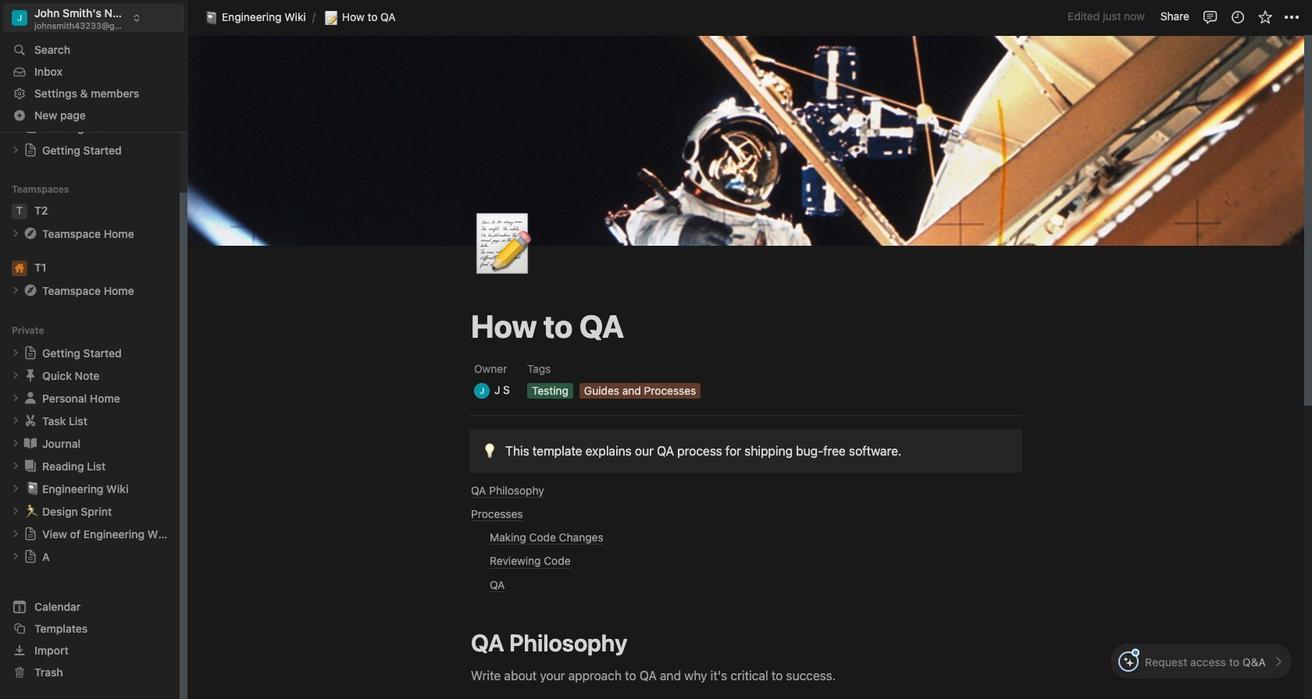Task type: describe. For each thing, give the bounding box(es) containing it.
1 open image from the top
[[11, 145, 20, 155]]

5 open image from the top
[[11, 507, 20, 516]]

favorite image
[[1257, 9, 1273, 25]]

updates image
[[1230, 9, 1245, 25]]

4 open image from the top
[[11, 439, 20, 449]]

0 vertical spatial 📓 image
[[204, 8, 218, 26]]

💡 image
[[482, 441, 497, 461]]

3 open image from the top
[[11, 371, 20, 381]]

1 vertical spatial 📓 image
[[25, 480, 39, 498]]

7 open image from the top
[[11, 552, 20, 562]]

4 open image from the top
[[11, 417, 20, 426]]

6 open image from the top
[[11, 484, 20, 494]]

2 open image from the top
[[11, 349, 20, 358]]

3 open image from the top
[[11, 394, 20, 403]]



Task type: vqa. For each thing, say whether or not it's contained in the screenshot.
📓 image
yes



Task type: locate. For each thing, give the bounding box(es) containing it.
1 vertical spatial 📝 image
[[472, 205, 533, 285]]

📓 image
[[204, 8, 218, 26], [25, 480, 39, 498]]

open image
[[11, 286, 20, 295], [11, 349, 20, 358], [11, 394, 20, 403], [11, 439, 20, 449], [11, 462, 20, 471], [11, 484, 20, 494]]

📝 image
[[324, 8, 338, 26], [472, 205, 533, 285]]

change page icon image
[[23, 143, 37, 157], [23, 226, 38, 242], [23, 283, 38, 299], [23, 346, 37, 360], [23, 368, 38, 384], [23, 391, 38, 406], [23, 413, 38, 429], [23, 436, 38, 452], [23, 459, 38, 474], [23, 527, 37, 541], [23, 550, 37, 564]]

comments image
[[1202, 9, 1218, 25]]

note
[[469, 429, 1022, 473]]

1 horizontal spatial 📓 image
[[204, 8, 218, 26]]

5 open image from the top
[[11, 462, 20, 471]]

1 horizontal spatial 📝 image
[[472, 205, 533, 285]]

0 horizontal spatial 📝 image
[[324, 8, 338, 26]]

1 open image from the top
[[11, 286, 20, 295]]

open image
[[11, 145, 20, 155], [11, 229, 20, 238], [11, 371, 20, 381], [11, 417, 20, 426], [11, 507, 20, 516], [11, 530, 20, 539], [11, 552, 20, 562]]

2 open image from the top
[[11, 229, 20, 238]]

6 open image from the top
[[11, 530, 20, 539]]

🏃 image
[[25, 502, 39, 520]]

0 horizontal spatial 📓 image
[[25, 480, 39, 498]]

0 vertical spatial 📝 image
[[324, 8, 338, 26]]

t image
[[12, 204, 27, 219]]



